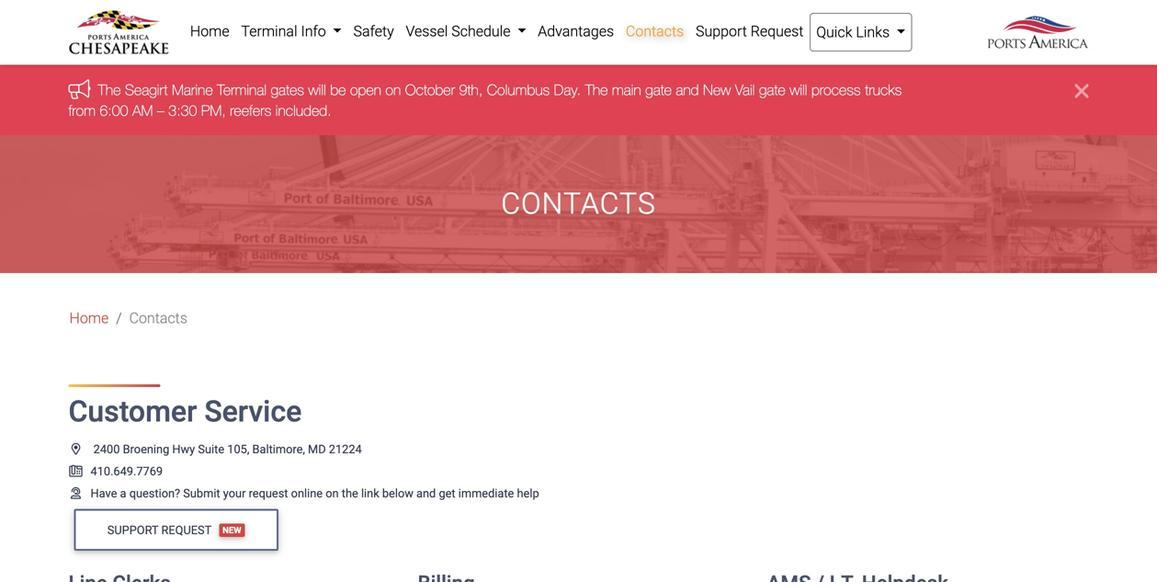 Task type: locate. For each thing, give the bounding box(es) containing it.
0 horizontal spatial gate
[[646, 81, 672, 98]]

1 vertical spatial on
[[326, 487, 339, 500]]

and
[[676, 81, 699, 98], [417, 487, 436, 500]]

trucks
[[865, 81, 902, 98]]

0 horizontal spatial on
[[326, 487, 339, 500]]

service
[[204, 395, 302, 429]]

gate right main
[[646, 81, 672, 98]]

the
[[98, 81, 121, 98], [585, 81, 608, 98]]

on
[[386, 81, 401, 98], [326, 487, 339, 500]]

gate right vail
[[759, 81, 786, 98]]

and inside "the seagirt marine terminal gates will be open on october 9th, columbus day. the main gate and new vail gate will process trucks from 6:00 am – 3:30 pm, reefers included."
[[676, 81, 699, 98]]

support request up vail
[[696, 23, 804, 40]]

gates
[[271, 81, 304, 98]]

seagirt
[[125, 81, 168, 98]]

2 will from the left
[[790, 81, 808, 98]]

1 vertical spatial request
[[161, 523, 212, 537]]

get
[[439, 487, 456, 500]]

0 horizontal spatial will
[[308, 81, 326, 98]]

support request
[[696, 23, 804, 40], [107, 523, 212, 537]]

be
[[330, 81, 346, 98]]

2 gate from the left
[[759, 81, 786, 98]]

will left process
[[790, 81, 808, 98]]

0 vertical spatial support
[[696, 23, 747, 40]]

request left quick
[[751, 23, 804, 40]]

close image
[[1075, 79, 1089, 102]]

0 horizontal spatial new
[[223, 525, 242, 535]]

105,
[[227, 442, 250, 456]]

md
[[308, 442, 326, 456]]

support up vail
[[696, 23, 747, 40]]

support down a in the bottom of the page
[[107, 523, 158, 537]]

3:30
[[169, 101, 197, 119]]

0 vertical spatial on
[[386, 81, 401, 98]]

october
[[405, 81, 455, 98]]

1 horizontal spatial and
[[676, 81, 699, 98]]

customer service
[[69, 395, 302, 429]]

1 horizontal spatial support request
[[696, 23, 804, 40]]

2400
[[93, 442, 120, 456]]

1 vertical spatial support
[[107, 523, 158, 537]]

1 vertical spatial home link
[[69, 307, 109, 329]]

1 the from the left
[[98, 81, 121, 98]]

0 vertical spatial new
[[703, 81, 731, 98]]

safety link
[[348, 13, 400, 50]]

broening
[[123, 442, 169, 456]]

support
[[696, 23, 747, 40], [107, 523, 158, 537]]

the right the day.
[[585, 81, 608, 98]]

gate
[[646, 81, 672, 98], [759, 81, 786, 98]]

vessel schedule
[[406, 23, 514, 40]]

the seagirt marine terminal gates will be open on october 9th, columbus day. the main gate and new vail gate will process trucks from 6:00 am – 3:30 pm, reefers included. alert
[[0, 65, 1158, 135]]

1 horizontal spatial the
[[585, 81, 608, 98]]

0 horizontal spatial home
[[69, 310, 109, 327]]

1 vertical spatial and
[[417, 487, 436, 500]]

0 vertical spatial request
[[751, 23, 804, 40]]

new left vail
[[703, 81, 731, 98]]

0 horizontal spatial support
[[107, 523, 158, 537]]

will left be
[[308, 81, 326, 98]]

1 vertical spatial support request
[[107, 523, 212, 537]]

contacts
[[626, 23, 684, 40], [501, 187, 656, 221], [129, 310, 188, 327]]

1 horizontal spatial support
[[696, 23, 747, 40]]

1 horizontal spatial on
[[386, 81, 401, 98]]

will
[[308, 81, 326, 98], [790, 81, 808, 98]]

2 vertical spatial contacts
[[129, 310, 188, 327]]

contacts link
[[620, 13, 690, 50]]

0 vertical spatial home link
[[184, 13, 235, 50]]

–
[[157, 101, 164, 119]]

bullhorn image
[[69, 79, 98, 99]]

0 vertical spatial support request
[[696, 23, 804, 40]]

on right open on the left
[[386, 81, 401, 98]]

new down 'your'
[[223, 525, 242, 535]]

1 horizontal spatial new
[[703, 81, 731, 98]]

request down submit
[[161, 523, 212, 537]]

and left vail
[[676, 81, 699, 98]]

open
[[350, 81, 382, 98]]

9th,
[[459, 81, 483, 98]]

on left the in the left of the page
[[326, 487, 339, 500]]

terminal left info
[[241, 23, 298, 40]]

1 gate from the left
[[646, 81, 672, 98]]

terminal
[[241, 23, 298, 40], [217, 81, 267, 98]]

the seagirt marine terminal gates will be open on october 9th, columbus day. the main gate and new vail gate will process trucks from 6:00 am – 3:30 pm, reefers included. link
[[69, 81, 902, 119]]

0 vertical spatial and
[[676, 81, 699, 98]]

vail
[[736, 81, 755, 98]]

suite
[[198, 442, 224, 456]]

0 horizontal spatial request
[[161, 523, 212, 537]]

1 horizontal spatial will
[[790, 81, 808, 98]]

support request down question?
[[107, 523, 212, 537]]

1 vertical spatial terminal
[[217, 81, 267, 98]]

terminal info
[[241, 23, 330, 40]]

home link
[[184, 13, 235, 50], [69, 307, 109, 329]]

6:00
[[100, 101, 128, 119]]

new
[[703, 81, 731, 98], [223, 525, 242, 535]]

quick links
[[817, 23, 894, 41]]

and left get
[[417, 487, 436, 500]]

day.
[[554, 81, 581, 98]]

links
[[856, 23, 890, 41]]

home
[[190, 23, 230, 40], [69, 310, 109, 327]]

1 horizontal spatial home link
[[184, 13, 235, 50]]

1 vertical spatial home
[[69, 310, 109, 327]]

0 vertical spatial home
[[190, 23, 230, 40]]

1 horizontal spatial gate
[[759, 81, 786, 98]]

request
[[751, 23, 804, 40], [161, 523, 212, 537]]

marine
[[172, 81, 213, 98]]

terminal info link
[[235, 13, 348, 50]]

terminal up reefers
[[217, 81, 267, 98]]

0 horizontal spatial the
[[98, 81, 121, 98]]

below
[[382, 487, 414, 500]]

0 vertical spatial terminal
[[241, 23, 298, 40]]

the up 6:00
[[98, 81, 121, 98]]

advantages
[[538, 23, 614, 40]]

vessel schedule link
[[400, 13, 532, 50]]

help
[[517, 487, 539, 500]]

1 horizontal spatial request
[[751, 23, 804, 40]]



Task type: vqa. For each thing, say whether or not it's contained in the screenshot.
request
yes



Task type: describe. For each thing, give the bounding box(es) containing it.
submit
[[183, 487, 220, 500]]

your
[[223, 487, 246, 500]]

quick
[[817, 23, 853, 41]]

immediate
[[459, 487, 514, 500]]

map marker alt image
[[69, 443, 83, 455]]

request inside support request link
[[751, 23, 804, 40]]

1 will from the left
[[308, 81, 326, 98]]

1 vertical spatial new
[[223, 525, 242, 535]]

the seagirt marine terminal gates will be open on october 9th, columbus day. the main gate and new vail gate will process trucks from 6:00 am – 3:30 pm, reefers included.
[[69, 81, 902, 119]]

process
[[812, 81, 861, 98]]

410.649.7769 link
[[69, 464, 163, 478]]

support request link
[[690, 13, 810, 50]]

have a question? submit your request online on the link below and get immediate help
[[91, 487, 539, 500]]

21224
[[329, 442, 362, 456]]

advantages link
[[532, 13, 620, 50]]

safety
[[354, 23, 394, 40]]

on inside "the seagirt marine terminal gates will be open on october 9th, columbus day. the main gate and new vail gate will process trucks from 6:00 am – 3:30 pm, reefers included."
[[386, 81, 401, 98]]

request
[[249, 487, 288, 500]]

2400 broening hwy suite 105, baltimore, md 21224 link
[[69, 442, 362, 456]]

0 horizontal spatial and
[[417, 487, 436, 500]]

pm,
[[201, 101, 226, 119]]

vessel
[[406, 23, 448, 40]]

terminal inside "the seagirt marine terminal gates will be open on october 9th, columbus day. the main gate and new vail gate will process trucks from 6:00 am – 3:30 pm, reefers included."
[[217, 81, 267, 98]]

included.
[[276, 101, 332, 119]]

online
[[291, 487, 323, 500]]

info
[[301, 23, 326, 40]]

0 vertical spatial contacts
[[626, 23, 684, 40]]

have
[[91, 487, 117, 500]]

410.649.7769
[[91, 464, 163, 478]]

2400 broening hwy suite 105, baltimore, md 21224
[[93, 442, 362, 456]]

hwy
[[172, 442, 195, 456]]

user headset image
[[69, 487, 83, 499]]

question?
[[129, 487, 180, 500]]

from
[[69, 101, 96, 119]]

1 vertical spatial contacts
[[501, 187, 656, 221]]

quick links link
[[810, 13, 913, 51]]

customer
[[69, 395, 197, 429]]

am
[[132, 101, 153, 119]]

a
[[120, 487, 126, 500]]

phone office image
[[69, 465, 83, 477]]

baltimore,
[[252, 442, 305, 456]]

the
[[342, 487, 358, 500]]

0 horizontal spatial support request
[[107, 523, 212, 537]]

main
[[612, 81, 642, 98]]

link
[[361, 487, 380, 500]]

reefers
[[230, 101, 272, 119]]

new inside "the seagirt marine terminal gates will be open on october 9th, columbus day. the main gate and new vail gate will process trucks from 6:00 am – 3:30 pm, reefers included."
[[703, 81, 731, 98]]

schedule
[[452, 23, 511, 40]]

2 the from the left
[[585, 81, 608, 98]]

0 horizontal spatial home link
[[69, 307, 109, 329]]

have a question? submit your request online on the link below and get immediate help link
[[69, 487, 539, 500]]

1 horizontal spatial home
[[190, 23, 230, 40]]

columbus
[[487, 81, 550, 98]]



